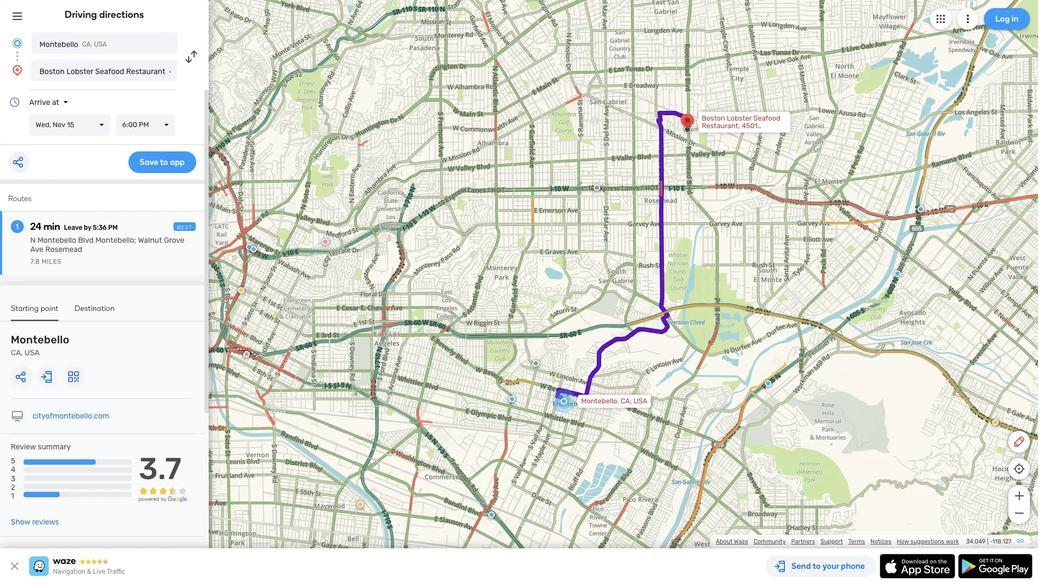 Task type: vqa. For each thing, say whether or not it's contained in the screenshot.
Malibu Crest Drive, Malibu opening hours
no



Task type: describe. For each thing, give the bounding box(es) containing it.
nov
[[53, 121, 65, 129]]

6:00 pm
[[122, 121, 149, 129]]

point
[[41, 303, 58, 313]]

n montebello blvd montebello; walnut grove ave rosemead 7.8 miles
[[30, 236, 184, 266]]

34.049
[[966, 538, 986, 545]]

destination
[[75, 303, 115, 313]]

1 horizontal spatial 1
[[16, 222, 19, 231]]

boston lobster seafood restaurant button
[[31, 59, 177, 81]]

118.127
[[993, 538, 1012, 545]]

how suggestions work link
[[897, 538, 959, 545]]

show
[[11, 518, 30, 527]]

8 photos
[[11, 548, 42, 557]]

restaurant
[[126, 67, 165, 76]]

waze
[[734, 538, 748, 545]]

how
[[897, 538, 909, 545]]

by
[[84, 224, 91, 231]]

lobster
[[66, 67, 93, 76]]

directions
[[99, 9, 144, 20]]

&
[[87, 568, 91, 575]]

best
[[177, 224, 193, 230]]

suggestions
[[911, 538, 945, 545]]

0 vertical spatial montebello
[[39, 40, 78, 49]]

montebello,
[[581, 397, 619, 405]]

1 vertical spatial usa
[[25, 348, 40, 357]]

seafood
[[95, 67, 124, 76]]

4
[[11, 465, 16, 474]]

zoom out image
[[1013, 507, 1026, 520]]

24
[[30, 221, 41, 232]]

8
[[11, 548, 16, 557]]

grove
[[164, 236, 184, 245]]

photos
[[17, 548, 42, 557]]

destination button
[[75, 303, 115, 320]]

arrive
[[29, 98, 50, 107]]

5:36
[[93, 224, 107, 231]]

5 4 3 2 1
[[11, 456, 16, 500]]

zoom in image
[[1013, 489, 1026, 502]]

clock image
[[8, 96, 21, 109]]

about waze link
[[716, 538, 748, 545]]

terms
[[848, 538, 865, 545]]

leave
[[64, 224, 82, 231]]

computer image
[[11, 410, 24, 423]]

0 vertical spatial usa
[[94, 41, 107, 48]]

0 horizontal spatial police image
[[246, 244, 253, 250]]

0 vertical spatial ca,
[[82, 41, 92, 48]]

cityofmontebello.com link
[[32, 412, 109, 420]]

montebello inside n montebello blvd montebello; walnut grove ave rosemead 7.8 miles
[[37, 236, 76, 245]]

1 vertical spatial hazard image
[[992, 419, 999, 426]]

road closed image
[[243, 351, 250, 357]]

live
[[93, 568, 105, 575]]

1 horizontal spatial police image
[[765, 380, 772, 387]]

link image
[[1016, 536, 1025, 545]]

1 horizontal spatial hazard image
[[357, 501, 363, 508]]

at
[[52, 98, 59, 107]]

wed, nov 15
[[36, 121, 74, 129]]

community
[[754, 538, 786, 545]]

7.8
[[30, 258, 40, 266]]

2
[[11, 483, 15, 492]]

summary
[[38, 442, 71, 451]]

miles
[[42, 258, 61, 266]]

0 horizontal spatial police image
[[250, 246, 257, 253]]

2 vertical spatial usa
[[634, 397, 648, 405]]

pm inside list box
[[139, 121, 149, 129]]

driving directions
[[65, 9, 144, 20]]



Task type: locate. For each thing, give the bounding box(es) containing it.
wed, nov 15 list box
[[29, 114, 110, 136]]

starting point
[[11, 303, 58, 313]]

1 horizontal spatial usa
[[94, 41, 107, 48]]

2 horizontal spatial police image
[[894, 270, 901, 277]]

montebello up boston
[[39, 40, 78, 49]]

usa down the starting point button on the left of the page
[[25, 348, 40, 357]]

0 vertical spatial police image
[[250, 246, 257, 253]]

montebello, ca, usa
[[581, 397, 648, 405]]

show reviews
[[11, 518, 59, 527]]

location image
[[11, 64, 24, 77]]

2 vertical spatial police image
[[488, 512, 495, 518]]

usa up boston lobster seafood restaurant button at the left top of page
[[94, 41, 107, 48]]

1
[[16, 222, 19, 231], [11, 491, 14, 500]]

reviews
[[32, 518, 59, 527]]

police image
[[246, 244, 253, 250], [894, 270, 901, 277], [765, 380, 772, 387]]

terms link
[[848, 538, 865, 545]]

x image
[[8, 560, 21, 573]]

1 inside 5 4 3 2 1
[[11, 491, 14, 500]]

1 vertical spatial pm
[[108, 224, 118, 231]]

0 horizontal spatial pm
[[108, 224, 118, 231]]

ave
[[30, 245, 43, 254]]

notices
[[871, 538, 892, 545]]

usa
[[94, 41, 107, 48], [25, 348, 40, 357], [634, 397, 648, 405]]

pm
[[139, 121, 149, 129], [108, 224, 118, 231]]

0 vertical spatial hazard image
[[238, 287, 244, 294]]

3.7
[[139, 451, 181, 486]]

34.049 | -118.127
[[966, 538, 1012, 545]]

0 vertical spatial 1
[[16, 222, 19, 231]]

0 vertical spatial montebello ca, usa
[[39, 40, 107, 49]]

0 horizontal spatial accident image
[[533, 360, 539, 367]]

3
[[11, 474, 15, 483]]

2 vertical spatial montebello
[[11, 333, 69, 346]]

ca,
[[82, 41, 92, 48], [11, 348, 23, 357], [621, 397, 632, 405]]

2 horizontal spatial ca,
[[621, 397, 632, 405]]

5
[[11, 456, 15, 465]]

accident image
[[594, 184, 600, 191], [918, 206, 924, 213], [533, 360, 539, 367]]

navigation & live traffic
[[53, 568, 125, 575]]

pencil image
[[1013, 435, 1026, 448]]

1 horizontal spatial ca,
[[82, 41, 92, 48]]

rosemead
[[45, 245, 82, 254]]

6:00
[[122, 121, 137, 129]]

2 vertical spatial accident image
[[533, 360, 539, 367]]

2 horizontal spatial accident image
[[918, 206, 924, 213]]

boston
[[39, 67, 65, 76]]

navigation
[[53, 568, 85, 575]]

15
[[67, 121, 74, 129]]

montebello;
[[95, 236, 136, 245]]

2 horizontal spatial police image
[[509, 396, 515, 402]]

1 left 24
[[16, 222, 19, 231]]

usa right montebello,
[[634, 397, 648, 405]]

0 vertical spatial police image
[[246, 244, 253, 250]]

wed,
[[36, 121, 51, 129]]

montebello
[[39, 40, 78, 49], [37, 236, 76, 245], [11, 333, 69, 346]]

0 horizontal spatial usa
[[25, 348, 40, 357]]

pm up montebello;
[[108, 224, 118, 231]]

2 horizontal spatial hazard image
[[992, 419, 999, 426]]

1 vertical spatial 1
[[11, 491, 14, 500]]

traffic
[[107, 568, 125, 575]]

montebello down the starting point button on the left of the page
[[11, 333, 69, 346]]

0 vertical spatial pm
[[139, 121, 149, 129]]

about
[[716, 538, 733, 545]]

partners link
[[791, 538, 815, 545]]

0 horizontal spatial hazard image
[[238, 287, 244, 294]]

boston lobster seafood restaurant
[[39, 67, 165, 76]]

1 vertical spatial accident image
[[918, 206, 924, 213]]

1 horizontal spatial police image
[[488, 512, 495, 518]]

-
[[990, 538, 993, 545]]

montebello up rosemead
[[37, 236, 76, 245]]

starting point button
[[11, 303, 58, 321]]

0 horizontal spatial 1
[[11, 491, 14, 500]]

about waze community partners support terms notices how suggestions work
[[716, 538, 959, 545]]

montebello ca, usa down the starting point button on the left of the page
[[11, 333, 69, 357]]

1 vertical spatial police image
[[509, 396, 515, 402]]

work
[[946, 538, 959, 545]]

police image
[[250, 246, 257, 253], [509, 396, 515, 402], [488, 512, 495, 518]]

1 vertical spatial montebello
[[37, 236, 76, 245]]

ca, down the starting point button on the left of the page
[[11, 348, 23, 357]]

community link
[[754, 538, 786, 545]]

road closed image
[[322, 238, 329, 245]]

ca, right montebello,
[[621, 397, 632, 405]]

support link
[[821, 538, 843, 545]]

pm inside 24 min leave by 5:36 pm
[[108, 224, 118, 231]]

montebello ca, usa up lobster
[[39, 40, 107, 49]]

ca, up lobster
[[82, 41, 92, 48]]

n
[[30, 236, 36, 245]]

2 vertical spatial hazard image
[[357, 501, 363, 508]]

notices link
[[871, 538, 892, 545]]

|
[[987, 538, 989, 545]]

2 horizontal spatial usa
[[634, 397, 648, 405]]

1 down 3
[[11, 491, 14, 500]]

hazard image
[[238, 287, 244, 294], [992, 419, 999, 426], [357, 501, 363, 508]]

0 horizontal spatial ca,
[[11, 348, 23, 357]]

arrive at
[[29, 98, 59, 107]]

review summary
[[11, 442, 71, 451]]

starting
[[11, 303, 39, 313]]

1 horizontal spatial accident image
[[594, 184, 600, 191]]

1 vertical spatial montebello ca, usa
[[11, 333, 69, 357]]

montebello ca, usa
[[39, 40, 107, 49], [11, 333, 69, 357]]

2 vertical spatial police image
[[765, 380, 772, 387]]

driving
[[65, 9, 97, 20]]

24 min leave by 5:36 pm
[[30, 221, 118, 232]]

pm right 6:00 on the left top of the page
[[139, 121, 149, 129]]

current location image
[[11, 37, 24, 50]]

0 vertical spatial accident image
[[594, 184, 600, 191]]

partners
[[791, 538, 815, 545]]

blvd
[[78, 236, 94, 245]]

1 horizontal spatial pm
[[139, 121, 149, 129]]

1 vertical spatial ca,
[[11, 348, 23, 357]]

min
[[43, 221, 60, 232]]

support
[[821, 538, 843, 545]]

walnut
[[138, 236, 162, 245]]

2 vertical spatial ca,
[[621, 397, 632, 405]]

6:00 pm list box
[[116, 114, 175, 136]]

1 vertical spatial police image
[[894, 270, 901, 277]]

review
[[11, 442, 36, 451]]

cityofmontebello.com
[[32, 412, 109, 420]]

routes
[[8, 194, 32, 203]]



